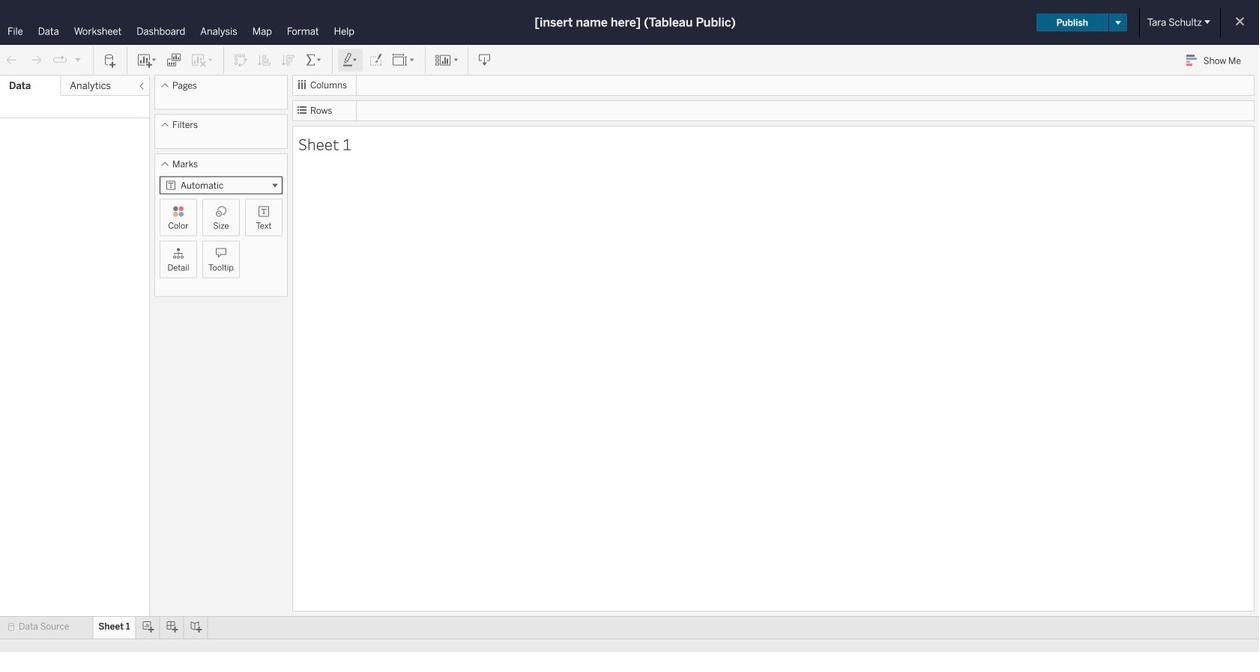 Task type: vqa. For each thing, say whether or not it's contained in the screenshot.
Undo image
yes



Task type: locate. For each thing, give the bounding box(es) containing it.
format workbook image
[[368, 53, 383, 68]]

totals image
[[305, 53, 323, 68]]

undo image
[[4, 53, 19, 68]]

download image
[[477, 53, 492, 68]]

replay animation image
[[73, 55, 82, 64]]

highlight image
[[342, 53, 359, 68]]

show/hide cards image
[[435, 53, 459, 68]]

new data source image
[[103, 53, 118, 68]]

sort descending image
[[281, 53, 296, 68]]

duplicate image
[[166, 53, 181, 68]]



Task type: describe. For each thing, give the bounding box(es) containing it.
clear sheet image
[[190, 53, 214, 68]]

sort ascending image
[[257, 53, 272, 68]]

swap rows and columns image
[[233, 53, 248, 68]]

new worksheet image
[[136, 53, 157, 68]]

fit image
[[392, 53, 416, 68]]

collapse image
[[137, 82, 146, 91]]

redo image
[[28, 53, 43, 68]]

replay animation image
[[52, 53, 67, 68]]



